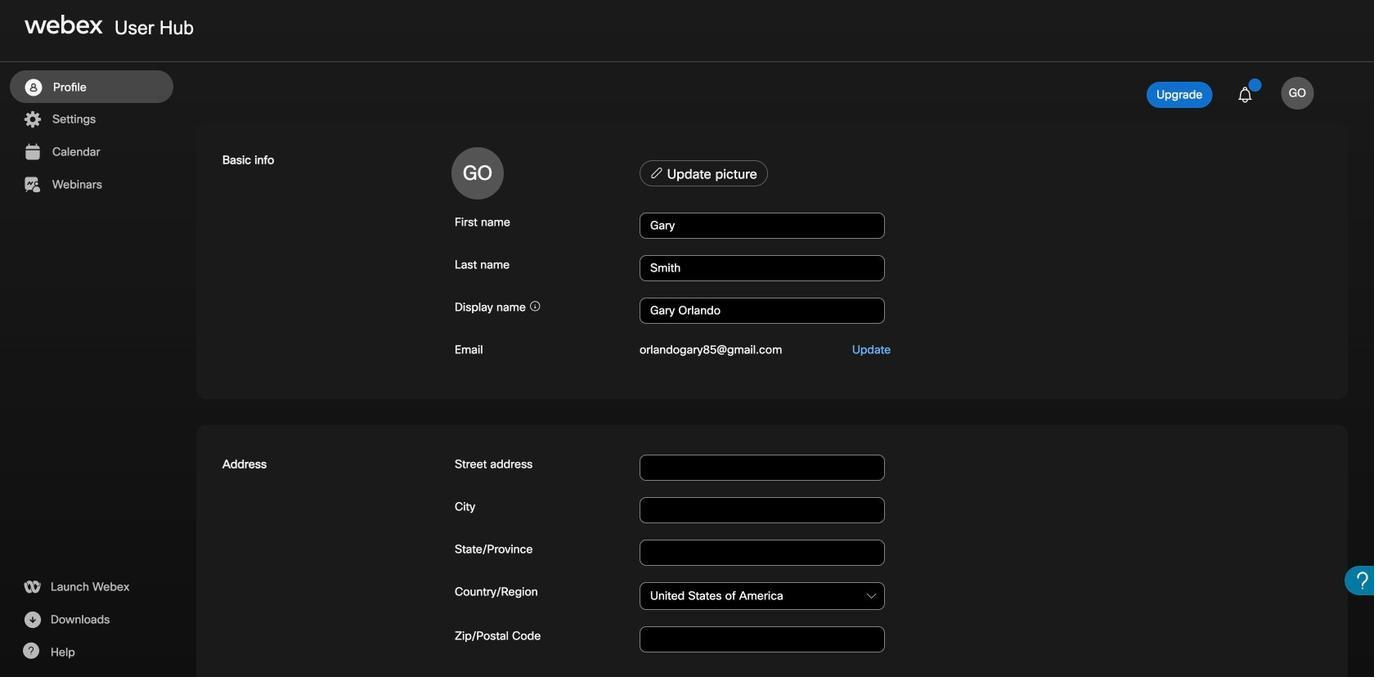 Task type: describe. For each thing, give the bounding box(es) containing it.
mds content download_filled image
[[22, 610, 43, 630]]

mds meetings_filled image
[[22, 142, 43, 162]]

mds people circle_filled image
[[23, 78, 43, 97]]

cisco webex image
[[25, 15, 103, 34]]

ng help active image
[[22, 643, 39, 659]]

mds edit_bold image
[[650, 166, 663, 179]]

mds webinar_filled image
[[22, 175, 43, 195]]



Task type: locate. For each thing, give the bounding box(es) containing it.
mds webex helix filled image
[[22, 577, 42, 597]]

None text field
[[640, 213, 885, 239], [640, 255, 885, 281], [640, 298, 885, 324], [640, 455, 885, 481], [640, 540, 885, 566], [640, 213, 885, 239], [640, 255, 885, 281], [640, 298, 885, 324], [640, 455, 885, 481], [640, 540, 885, 566]]

mds settings_filled image
[[22, 110, 43, 129]]

change profile picture element
[[636, 160, 1322, 192]]

None text field
[[640, 497, 885, 524], [640, 582, 885, 610], [640, 627, 885, 653], [640, 497, 885, 524], [640, 582, 885, 610], [640, 627, 885, 653]]



